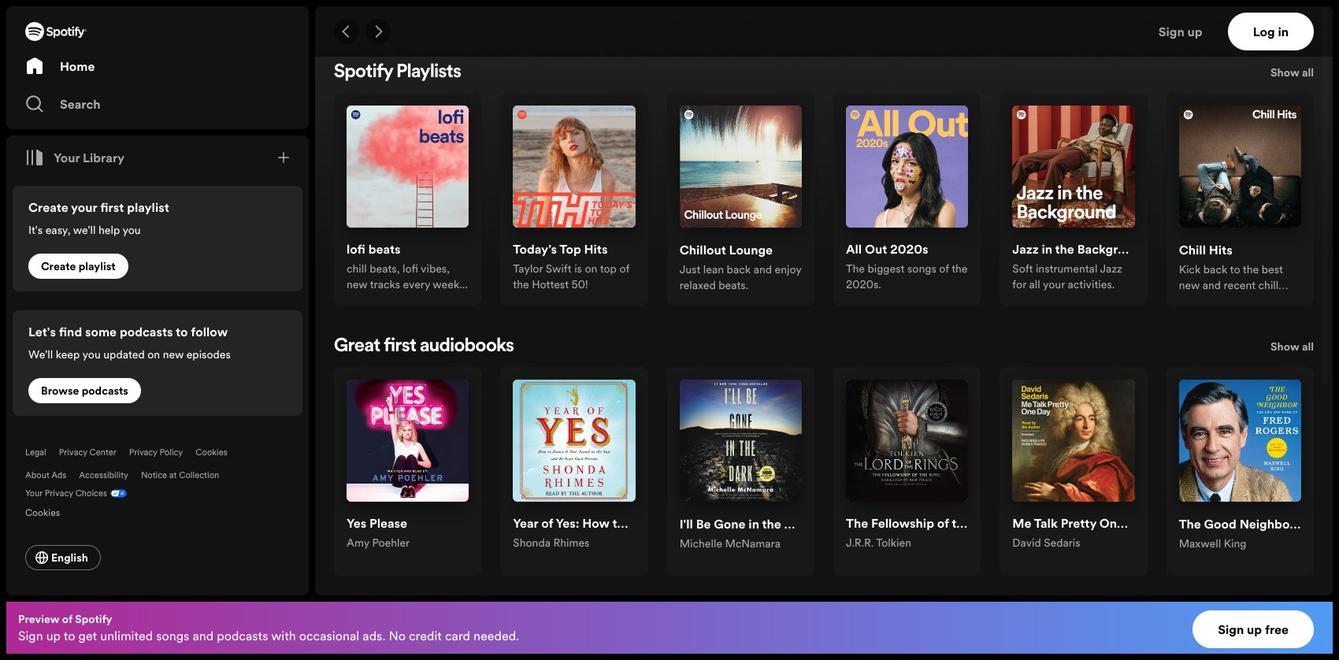 Task type: locate. For each thing, give the bounding box(es) containing it.
privacy up ads
[[59, 447, 87, 459]]

0 vertical spatial cookies
[[196, 447, 228, 459]]

1 horizontal spatial on
[[585, 261, 597, 277]]

0 horizontal spatial on
[[147, 347, 160, 362]]

your left 'library'
[[54, 149, 80, 166]]

the left hottest
[[513, 277, 529, 293]]

enjoy
[[775, 261, 802, 277]]

1 show from the top
[[1271, 65, 1300, 80]]

and inside chill hits kick back to the best new and recent chill hits.
[[1203, 277, 1221, 293]]

1 horizontal spatial and
[[754, 261, 772, 277]]

of right biggest
[[939, 261, 949, 277]]

0 horizontal spatial up
[[46, 627, 61, 644]]

0 horizontal spatial in
[[1042, 241, 1053, 258]]

first right great at the left of the page
[[384, 337, 417, 356]]

week...
[[433, 277, 468, 293]]

notice
[[141, 470, 167, 481]]

show inside the great first audiobooks element
[[1271, 338, 1300, 354]]

show all inside spotify playlists element
[[1271, 65, 1314, 80]]

show all
[[1271, 65, 1314, 80], [1271, 338, 1314, 354]]

your up we'll
[[71, 199, 97, 216]]

of left 'get'
[[62, 611, 72, 627]]

0 vertical spatial you
[[122, 222, 141, 238]]

1 show all link from the top
[[1271, 63, 1314, 87]]

taylor
[[513, 261, 543, 277]]

0 horizontal spatial to
[[64, 627, 75, 644]]

up left 'get'
[[46, 627, 61, 644]]

out
[[865, 241, 887, 258]]

up for sign up free
[[1247, 621, 1262, 638]]

podcasts down updated
[[82, 383, 128, 399]]

in inside button
[[1278, 23, 1289, 40]]

show all link for spotify playlists
[[1271, 63, 1314, 87]]

you for first
[[122, 222, 141, 238]]

1 horizontal spatial back
[[1204, 261, 1228, 277]]

1 horizontal spatial chill
[[1259, 277, 1279, 293]]

1 vertical spatial cookies
[[25, 506, 60, 519]]

browse podcasts
[[41, 383, 128, 399]]

on inside 'let's find some podcasts to follow we'll keep you updated on new episodes'
[[147, 347, 160, 362]]

2 horizontal spatial new
[[1179, 277, 1200, 293]]

up left free
[[1247, 621, 1262, 638]]

show
[[1271, 65, 1300, 80], [1271, 338, 1300, 354]]

1 vertical spatial show all link
[[1271, 337, 1314, 360]]

2 vertical spatial all
[[1302, 338, 1314, 354]]

to left best
[[1230, 261, 1240, 277]]

1 horizontal spatial of
[[620, 261, 629, 277]]

show all inside the great first audiobooks element
[[1271, 338, 1314, 354]]

chill hits kick back to the best new and recent chill hits.
[[1179, 241, 1283, 308]]

to left 'get'
[[64, 627, 75, 644]]

1 horizontal spatial your
[[1043, 277, 1065, 293]]

create inside create your first playlist it's easy, we'll help you
[[28, 199, 68, 216]]

songs inside 'all out 2020s the biggest songs of the 2020s.'
[[908, 261, 937, 277]]

new
[[347, 277, 368, 293], [1179, 277, 1200, 293], [163, 347, 184, 362]]

1 vertical spatial to
[[176, 323, 188, 340]]

back right kick
[[1204, 261, 1228, 277]]

songs down '2020s' at the top
[[908, 261, 937, 277]]

to for back
[[1230, 261, 1240, 277]]

lofi
[[347, 241, 365, 258], [403, 261, 418, 277]]

create playlist button
[[28, 254, 128, 279]]

0 horizontal spatial spotify
[[75, 611, 112, 627]]

0 horizontal spatial cookies
[[25, 506, 60, 519]]

1 horizontal spatial in
[[1278, 23, 1289, 40]]

your library button
[[19, 142, 131, 173]]

0 vertical spatial lofi
[[347, 241, 365, 258]]

songs right unlimited
[[156, 627, 189, 644]]

hits
[[584, 241, 608, 258], [1209, 241, 1233, 258]]

0 horizontal spatial hits
[[584, 241, 608, 258]]

0 vertical spatial spotify
[[334, 63, 393, 82]]

your library
[[54, 149, 125, 166]]

0 vertical spatial first
[[100, 199, 124, 216]]

new inside lofi beats chill beats, lofi vibes, new tracks every week...
[[347, 277, 368, 293]]

mcnamara
[[725, 535, 781, 551]]

0 vertical spatial create
[[28, 199, 68, 216]]

spotify right preview
[[75, 611, 112, 627]]

all inside the great first audiobooks element
[[1302, 338, 1314, 354]]

on right updated
[[147, 347, 160, 362]]

0 vertical spatial show all link
[[1271, 63, 1314, 87]]

let's find some podcasts to follow we'll keep you updated on new episodes
[[28, 323, 231, 362]]

new left tracks
[[347, 277, 368, 293]]

cookies link down your privacy choices
[[25, 503, 73, 520]]

you right help
[[122, 222, 141, 238]]

playlists
[[397, 63, 461, 82]]

spotify playlists link
[[334, 63, 461, 82]]

0 horizontal spatial first
[[100, 199, 124, 216]]

0 vertical spatial in
[[1278, 23, 1289, 40]]

in up the instrumental
[[1042, 241, 1053, 258]]

best
[[1262, 261, 1283, 277]]

show all link inside the great first audiobooks element
[[1271, 337, 1314, 360]]

every
[[403, 277, 430, 293]]

0 vertical spatial to
[[1230, 261, 1240, 277]]

create for your
[[28, 199, 68, 216]]

podcasts up updated
[[120, 323, 173, 340]]

2 show all from the top
[[1271, 338, 1314, 354]]

2 show all link from the top
[[1271, 337, 1314, 360]]

podcasts left with
[[217, 627, 268, 644]]

poehler
[[372, 535, 410, 551]]

on inside the today's top hits taylor swift is on top of the hottest 50!
[[585, 261, 597, 277]]

0 horizontal spatial chill
[[347, 261, 367, 277]]

1 vertical spatial songs
[[156, 627, 189, 644]]

hits right "chill"
[[1209, 241, 1233, 258]]

sign inside sign up button
[[1159, 23, 1185, 40]]

back down lounge
[[727, 261, 751, 277]]

show all link
[[1271, 63, 1314, 87], [1271, 337, 1314, 360]]

show for spotify playlists
[[1271, 65, 1300, 80]]

up inside top bar and user menu element
[[1188, 23, 1203, 40]]

to inside preview of spotify sign up to get unlimited songs and podcasts with occasional ads. no credit card needed.
[[64, 627, 75, 644]]

0 horizontal spatial your
[[71, 199, 97, 216]]

in right 'log' at the right of page
[[1278, 23, 1289, 40]]

and right unlimited
[[193, 627, 214, 644]]

your for your privacy choices
[[25, 488, 43, 499]]

cookies up collection
[[196, 447, 228, 459]]

we'll
[[28, 347, 53, 362]]

some
[[85, 323, 117, 340]]

2 horizontal spatial sign
[[1218, 621, 1244, 638]]

1 vertical spatial all
[[1029, 277, 1040, 293]]

2 horizontal spatial and
[[1203, 277, 1221, 293]]

1 vertical spatial show
[[1271, 338, 1300, 354]]

0 vertical spatial cookies link
[[196, 447, 228, 459]]

cookies link
[[196, 447, 228, 459], [25, 503, 73, 520]]

free
[[1265, 621, 1289, 638]]

to inside 'let's find some podcasts to follow we'll keep you updated on new episodes'
[[176, 323, 188, 340]]

it's
[[28, 222, 43, 238]]

you inside 'let's find some podcasts to follow we'll keep you updated on new episodes'
[[82, 347, 101, 362]]

top
[[560, 241, 581, 258]]

1 vertical spatial your
[[1043, 277, 1065, 293]]

1 show all from the top
[[1271, 65, 1314, 80]]

your right for
[[1043, 277, 1065, 293]]

j.r.r.
[[846, 535, 874, 551]]

relaxed
[[680, 277, 716, 293]]

0 vertical spatial songs
[[908, 261, 937, 277]]

0 horizontal spatial new
[[163, 347, 184, 362]]

collection
[[179, 470, 219, 481]]

create up easy,
[[28, 199, 68, 216]]

the
[[1055, 241, 1074, 258], [952, 261, 968, 277], [1243, 261, 1259, 277], [513, 277, 529, 293]]

spotify down the go forward icon
[[334, 63, 393, 82]]

0 horizontal spatial sign
[[18, 627, 43, 644]]

jazz in the background link
[[1013, 241, 1148, 261]]

show all for great first audiobooks
[[1271, 338, 1314, 354]]

browse
[[41, 383, 79, 399]]

1 horizontal spatial lofi
[[403, 261, 418, 277]]

in inside jazz in the background soft instrumental jazz for all your activities.
[[1042, 241, 1053, 258]]

me talk pretty one day david sedaris
[[1013, 514, 1150, 551]]

0 vertical spatial your
[[54, 149, 80, 166]]

swift
[[546, 261, 572, 277]]

no
[[389, 627, 406, 644]]

legal
[[25, 447, 46, 459]]

follow
[[191, 323, 228, 340]]

1 hits from the left
[[584, 241, 608, 258]]

accessibility
[[79, 470, 128, 481]]

your
[[54, 149, 80, 166], [25, 488, 43, 499]]

new down "chill"
[[1179, 277, 1200, 293]]

1 vertical spatial on
[[147, 347, 160, 362]]

and down lounge
[[754, 261, 772, 277]]

show all link inside spotify playlists element
[[1271, 63, 1314, 87]]

back inside chill hits kick back to the best new and recent chill hits.
[[1204, 261, 1228, 277]]

first
[[100, 199, 124, 216], [384, 337, 417, 356]]

up left 'log' at the right of page
[[1188, 23, 1203, 40]]

sign inside sign up free button
[[1218, 621, 1244, 638]]

choices
[[75, 488, 107, 499]]

0 horizontal spatial cookies link
[[25, 503, 73, 520]]

unlimited
[[100, 627, 153, 644]]

0 horizontal spatial playlist
[[79, 258, 116, 274]]

maxwell king
[[1179, 535, 1247, 551]]

great first audiobooks element
[[334, 337, 1314, 576]]

chill right recent
[[1259, 277, 1279, 293]]

accessibility link
[[79, 470, 128, 481]]

shonda
[[513, 535, 551, 551]]

show down best
[[1271, 338, 1300, 354]]

privacy center link
[[59, 447, 116, 459]]

one
[[1100, 514, 1124, 532]]

today's top hits taylor swift is on top of the hottest 50!
[[513, 241, 629, 293]]

recent
[[1224, 277, 1256, 293]]

show down log in at the top of page
[[1271, 65, 1300, 80]]

your inside button
[[54, 149, 80, 166]]

and inside chillout lounge just lean back and enjoy relaxed beats.
[[754, 261, 772, 277]]

jazz down background
[[1100, 261, 1122, 277]]

0 horizontal spatial and
[[193, 627, 214, 644]]

2 back from the left
[[1204, 261, 1228, 277]]

2 show from the top
[[1271, 338, 1300, 354]]

easy,
[[45, 222, 70, 238]]

you for some
[[82, 347, 101, 362]]

and right kick
[[1203, 277, 1221, 293]]

lofi left vibes,
[[403, 261, 418, 277]]

and
[[754, 261, 772, 277], [1203, 277, 1221, 293], [193, 627, 214, 644]]

the up the instrumental
[[1055, 241, 1074, 258]]

1 horizontal spatial up
[[1188, 23, 1203, 40]]

back
[[727, 261, 751, 277], [1204, 261, 1228, 277]]

beats.
[[719, 277, 749, 293]]

in for log
[[1278, 23, 1289, 40]]

all
[[846, 241, 862, 258]]

english button
[[25, 545, 101, 570]]

2 hits from the left
[[1209, 241, 1233, 258]]

today's
[[513, 241, 557, 258]]

in for jazz
[[1042, 241, 1053, 258]]

0 vertical spatial jazz
[[1013, 241, 1039, 258]]

of right top
[[620, 261, 629, 277]]

activities.
[[1068, 277, 1115, 293]]

create down easy,
[[41, 258, 76, 274]]

2 vertical spatial to
[[64, 627, 75, 644]]

1 horizontal spatial hits
[[1209, 241, 1233, 258]]

hits inside the today's top hits taylor swift is on top of the hottest 50!
[[584, 241, 608, 258]]

0 vertical spatial your
[[71, 199, 97, 216]]

you inside create your first playlist it's easy, we'll help you
[[122, 222, 141, 238]]

1 horizontal spatial new
[[347, 277, 368, 293]]

spotify
[[334, 63, 393, 82], [75, 611, 112, 627]]

first up help
[[100, 199, 124, 216]]

1 horizontal spatial sign
[[1159, 23, 1185, 40]]

cookies down your privacy choices
[[25, 506, 60, 519]]

jazz up soft
[[1013, 241, 1039, 258]]

1 horizontal spatial cookies link
[[196, 447, 228, 459]]

lean
[[703, 261, 724, 277]]

0 horizontal spatial songs
[[156, 627, 189, 644]]

0 vertical spatial all
[[1302, 65, 1314, 80]]

1 horizontal spatial songs
[[908, 261, 937, 277]]

0 horizontal spatial jazz
[[1013, 241, 1039, 258]]

1 horizontal spatial your
[[54, 149, 80, 166]]

2 horizontal spatial up
[[1247, 621, 1262, 638]]

0 horizontal spatial lofi
[[347, 241, 365, 258]]

your for your library
[[54, 149, 80, 166]]

new left episodes
[[163, 347, 184, 362]]

1 horizontal spatial first
[[384, 337, 417, 356]]

your down about
[[25, 488, 43, 499]]

2 horizontal spatial to
[[1230, 261, 1240, 277]]

1 horizontal spatial you
[[122, 222, 141, 238]]

go back image
[[340, 25, 353, 38]]

on right is
[[585, 261, 597, 277]]

0 vertical spatial show
[[1271, 65, 1300, 80]]

0 vertical spatial on
[[585, 261, 597, 277]]

top
[[600, 261, 617, 277]]

0 vertical spatial podcasts
[[120, 323, 173, 340]]

1 back from the left
[[727, 261, 751, 277]]

0 horizontal spatial you
[[82, 347, 101, 362]]

to inside chill hits kick back to the best new and recent chill hits.
[[1230, 261, 1240, 277]]

create inside button
[[41, 258, 76, 274]]

lofi left beats
[[347, 241, 365, 258]]

great first audiobooks link
[[334, 337, 514, 356]]

2 horizontal spatial of
[[939, 261, 949, 277]]

0 horizontal spatial of
[[62, 611, 72, 627]]

the left for
[[952, 261, 968, 277]]

2 vertical spatial podcasts
[[217, 627, 268, 644]]

sign
[[1159, 23, 1185, 40], [1218, 621, 1244, 638], [18, 627, 43, 644]]

0 vertical spatial show all
[[1271, 65, 1314, 80]]

privacy up notice
[[129, 447, 157, 459]]

on
[[585, 261, 597, 277], [147, 347, 160, 362]]

0 horizontal spatial back
[[727, 261, 751, 277]]

updated
[[103, 347, 145, 362]]

podcasts
[[120, 323, 173, 340], [82, 383, 128, 399], [217, 627, 268, 644]]

1 vertical spatial show all
[[1271, 338, 1314, 354]]

main element
[[6, 6, 309, 596]]

show inside spotify playlists element
[[1271, 65, 1300, 80]]

1 horizontal spatial to
[[176, 323, 188, 340]]

chill left beats,
[[347, 261, 367, 277]]

1 vertical spatial playlist
[[79, 258, 116, 274]]

0 vertical spatial playlist
[[127, 199, 169, 216]]

to left follow
[[176, 323, 188, 340]]

chill inside chill hits kick back to the best new and recent chill hits.
[[1259, 277, 1279, 293]]

the
[[846, 261, 865, 277]]

go forward image
[[372, 25, 384, 38]]

0 horizontal spatial your
[[25, 488, 43, 499]]

credit
[[409, 627, 442, 644]]

1 vertical spatial you
[[82, 347, 101, 362]]

new inside 'let's find some podcasts to follow we'll keep you updated on new episodes'
[[163, 347, 184, 362]]

the left best
[[1243, 261, 1259, 277]]

1 horizontal spatial playlist
[[127, 199, 169, 216]]

1 vertical spatial your
[[25, 488, 43, 499]]

1 vertical spatial spotify
[[75, 611, 112, 627]]

log in
[[1253, 23, 1289, 40]]

you right keep
[[82, 347, 101, 362]]

tracks
[[370, 277, 400, 293]]

hits up top
[[584, 241, 608, 258]]

cookies link up collection
[[196, 447, 228, 459]]

1 vertical spatial in
[[1042, 241, 1053, 258]]

hits inside chill hits kick back to the best new and recent chill hits.
[[1209, 241, 1233, 258]]

beats,
[[370, 261, 400, 277]]

1 vertical spatial create
[[41, 258, 76, 274]]

1 horizontal spatial jazz
[[1100, 261, 1122, 277]]

vibes,
[[421, 261, 450, 277]]

shonda rhimes
[[513, 535, 590, 551]]



Task type: vqa. For each thing, say whether or not it's contained in the screenshot.


Task type: describe. For each thing, give the bounding box(es) containing it.
about ads
[[25, 470, 66, 481]]

your inside jazz in the background soft instrumental jazz for all your activities.
[[1043, 277, 1065, 293]]

please
[[369, 514, 407, 532]]

soft
[[1013, 261, 1033, 277]]

ads
[[51, 470, 66, 481]]

up inside preview of spotify sign up to get unlimited songs and podcasts with occasional ads. no credit card needed.
[[46, 627, 61, 644]]

yes please link
[[347, 514, 407, 535]]

keep
[[56, 347, 80, 362]]

card
[[445, 627, 470, 644]]

great first audiobooks
[[334, 337, 514, 356]]

talk
[[1034, 514, 1058, 532]]

for
[[1013, 277, 1027, 293]]

me talk pretty one day link
[[1013, 514, 1150, 535]]

needed.
[[474, 627, 519, 644]]

day
[[1127, 514, 1150, 532]]

50!
[[572, 277, 588, 293]]

create for playlist
[[41, 258, 76, 274]]

privacy policy link
[[129, 447, 183, 459]]

home
[[60, 58, 95, 75]]

hottest
[[532, 277, 569, 293]]

your privacy choices
[[25, 488, 107, 499]]

show all link for great first audiobooks
[[1271, 337, 1314, 360]]

first inside create your first playlist it's easy, we'll help you
[[100, 199, 124, 216]]

1 vertical spatial jazz
[[1100, 261, 1122, 277]]

to for podcasts
[[176, 323, 188, 340]]

maxwell
[[1179, 535, 1221, 551]]

yes
[[347, 514, 366, 532]]

today's top hits link
[[513, 241, 608, 261]]

let's
[[28, 323, 56, 340]]

we'll
[[73, 222, 96, 238]]

all inside jazz in the background soft instrumental jazz for all your activities.
[[1029, 277, 1040, 293]]

j.r.r. tolkien
[[846, 535, 912, 551]]

1 horizontal spatial spotify
[[334, 63, 393, 82]]

all for great first audiobooks
[[1302, 338, 1314, 354]]

get
[[78, 627, 97, 644]]

the inside jazz in the background soft instrumental jazz for all your activities.
[[1055, 241, 1074, 258]]

songs inside preview of spotify sign up to get unlimited songs and podcasts with occasional ads. no credit card needed.
[[156, 627, 189, 644]]

create playlist
[[41, 258, 116, 274]]

sign up
[[1159, 23, 1203, 40]]

search
[[60, 95, 101, 113]]

and inside preview of spotify sign up to get unlimited songs and podcasts with occasional ads. no credit card needed.
[[193, 627, 214, 644]]

king
[[1224, 535, 1247, 551]]

chill
[[1179, 241, 1206, 258]]

spotify inside preview of spotify sign up to get unlimited songs and podcasts with occasional ads. no credit card needed.
[[75, 611, 112, 627]]

back inside chillout lounge just lean back and enjoy relaxed beats.
[[727, 261, 751, 277]]

help
[[98, 222, 120, 238]]

top bar and user menu element
[[315, 6, 1333, 57]]

2020s
[[890, 241, 929, 258]]

david
[[1013, 535, 1041, 551]]

all out 2020s the biggest songs of the 2020s.
[[846, 241, 968, 293]]

sign for sign up free
[[1218, 621, 1244, 638]]

search link
[[25, 88, 290, 120]]

legal link
[[25, 447, 46, 459]]

1 vertical spatial podcasts
[[82, 383, 128, 399]]

california consumer privacy act (ccpa) opt-out icon image
[[107, 488, 127, 503]]

michelle
[[680, 535, 722, 551]]

all for spotify playlists
[[1302, 65, 1314, 80]]

at
[[169, 470, 177, 481]]

of inside the today's top hits taylor swift is on top of the hottest 50!
[[620, 261, 629, 277]]

1 vertical spatial cookies link
[[25, 503, 73, 520]]

home link
[[25, 50, 290, 82]]

up for sign up
[[1188, 23, 1203, 40]]

chillout lounge just lean back and enjoy relaxed beats.
[[680, 241, 802, 293]]

your privacy choices button
[[25, 488, 107, 499]]

1 vertical spatial lofi
[[403, 261, 418, 277]]

spotify playlists element
[[334, 63, 1314, 308]]

sign up button
[[1152, 13, 1228, 50]]

chill inside lofi beats chill beats, lofi vibes, new tracks every week...
[[347, 261, 367, 277]]

log in button
[[1228, 13, 1314, 50]]

about
[[25, 470, 49, 481]]

privacy center
[[59, 447, 116, 459]]

your inside create your first playlist it's easy, we'll help you
[[71, 199, 97, 216]]

audiobooks
[[420, 337, 514, 356]]

podcasts inside preview of spotify sign up to get unlimited songs and podcasts with occasional ads. no credit card needed.
[[217, 627, 268, 644]]

show all for spotify playlists
[[1271, 65, 1314, 80]]

library
[[83, 149, 125, 166]]

the inside the today's top hits taylor swift is on top of the hottest 50!
[[513, 277, 529, 293]]

background
[[1077, 241, 1148, 258]]

center
[[89, 447, 116, 459]]

playlist inside create your first playlist it's easy, we'll help you
[[127, 199, 169, 216]]

tolkien
[[876, 535, 912, 551]]

podcasts inside 'let's find some podcasts to follow we'll keep you updated on new episodes'
[[120, 323, 173, 340]]

the inside 'all out 2020s the biggest songs of the 2020s.'
[[952, 261, 968, 277]]

privacy for privacy policy
[[129, 447, 157, 459]]

about ads link
[[25, 470, 66, 481]]

jazz in the background soft instrumental jazz for all your activities.
[[1013, 241, 1148, 293]]

great
[[334, 337, 380, 356]]

with
[[271, 627, 296, 644]]

sign up free
[[1218, 621, 1289, 638]]

sign inside preview of spotify sign up to get unlimited songs and podcasts with occasional ads. no credit card needed.
[[18, 627, 43, 644]]

chillout
[[680, 241, 726, 258]]

lofi beats chill beats, lofi vibes, new tracks every week...
[[347, 241, 468, 293]]

michelle mcnamara
[[680, 535, 781, 551]]

1 vertical spatial first
[[384, 337, 417, 356]]

chillout lounge link
[[680, 241, 773, 261]]

sign for sign up
[[1159, 23, 1185, 40]]

ads.
[[363, 627, 386, 644]]

privacy for privacy center
[[59, 447, 87, 459]]

yes please amy poehler
[[347, 514, 410, 551]]

just
[[680, 261, 701, 277]]

hits.
[[1179, 293, 1200, 308]]

spotify playlists
[[334, 63, 461, 82]]

of inside 'all out 2020s the biggest songs of the 2020s.'
[[939, 261, 949, 277]]

of inside preview of spotify sign up to get unlimited songs and podcasts with occasional ads. no credit card needed.
[[62, 611, 72, 627]]

kick
[[1179, 261, 1201, 277]]

rhimes
[[553, 535, 590, 551]]

2020s.
[[846, 277, 881, 293]]

privacy down ads
[[45, 488, 73, 499]]

show for great first audiobooks
[[1271, 338, 1300, 354]]

spotify image
[[25, 22, 87, 41]]

new inside chill hits kick back to the best new and recent chill hits.
[[1179, 277, 1200, 293]]

1 horizontal spatial cookies
[[196, 447, 228, 459]]

playlist inside button
[[79, 258, 116, 274]]

the inside chill hits kick back to the best new and recent chill hits.
[[1243, 261, 1259, 277]]



